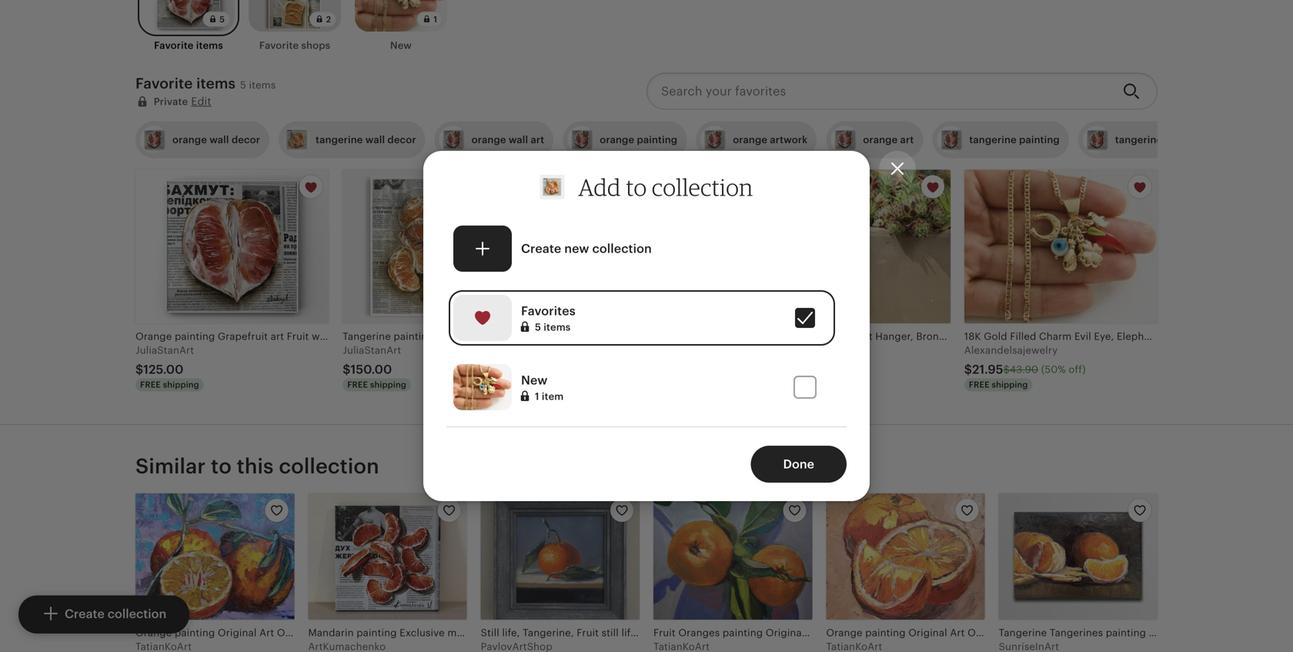 Task type: describe. For each thing, give the bounding box(es) containing it.
create new collection button
[[447, 219, 838, 279]]

create collection button
[[18, 596, 190, 634]]

favorite items 5 items
[[136, 75, 276, 92]]

shipping for 125.00
[[163, 380, 199, 390]]

alexandelsajewelry $ 21.95 $ 43.90 (50% off) free shipping
[[965, 345, 1086, 390]]

tangerine painting link
[[933, 121, 1069, 158]]

juliastanart for 125.00
[[136, 345, 194, 356]]

orange for orange painting
[[600, 134, 635, 145]]

125.00
[[143, 363, 184, 377]]

items for 5 items
[[544, 321, 571, 333]]

21.95
[[973, 363, 1004, 377]]

items for favorite items
[[196, 40, 223, 51]]

an image of the listing you can save image
[[540, 175, 565, 199]]

tangerine wall art
[[1116, 134, 1201, 145]]

to for add
[[626, 173, 647, 201]]

tangerine tangerines painting oranges still life still life fruit painting oranges art tropical fruit art custom oil painting image
[[999, 494, 1158, 620]]

anotherstudio
[[550, 345, 621, 356]]

5 items
[[535, 321, 571, 333]]

juliastanart for 150.00
[[343, 345, 401, 356]]

tangerine for tangerine wall art
[[1116, 134, 1163, 145]]

artwork
[[770, 134, 808, 145]]

wall for orange wall decor
[[210, 134, 229, 145]]

1 for 1 item
[[535, 391, 539, 402]]

new
[[565, 242, 590, 256]]

orange art link
[[827, 121, 924, 158]]

smaller xs image for tangerine tangerines painting oranges still life still life fruit painting oranges art tropical fruit art custom oil painting image
[[1133, 504, 1147, 518]]

free inside alexandelsajewelry $ 21.95 $ 43.90 (50% off) free shipping
[[969, 380, 990, 390]]

create for create new collection
[[521, 242, 562, 256]]

fruit oranges painting original food oil painting fruit painting kitchen painting still life citrus painting wall art rustic still life image
[[654, 494, 813, 620]]

painting for orange painting
[[637, 134, 678, 145]]

smaller xs image for still life, tangerine, fruit still life, fruit art, fruit painting, tangerine art, kitchen fruit art, small artwork, original art, 6x6 inch 'image'
[[615, 504, 629, 518]]

5 for 5 items
[[535, 321, 541, 333]]

(50%
[[1042, 364, 1066, 375]]

still life, tangerine, fruit still life, fruit art, fruit painting, tangerine art, kitchen fruit art, small artwork, original art, 6x6 inch image
[[481, 494, 640, 620]]

5 for 5
[[220, 15, 225, 24]]

tangerine wall decor
[[316, 134, 416, 145]]

anotherstudio link
[[550, 170, 744, 395]]

add to collection dialog
[[0, 0, 1294, 652]]

art inside "link"
[[901, 134, 914, 145]]

smaller xs image for orange painting original art oil still life painting citrus fruit artwork small oil painting kitchen wall decor 8x8 inches tatiankoart image
[[270, 504, 284, 518]]

art for tangerine wall art
[[1188, 134, 1201, 145]]

off)
[[1069, 364, 1086, 375]]

favorite items
[[154, 40, 223, 51]]

alexandelsajewelry
[[965, 345, 1058, 356]]

private
[[154, 96, 188, 107]]

shops
[[301, 40, 331, 51]]

1 item
[[535, 391, 564, 402]]

free for 125.00
[[140, 380, 161, 390]]

plant animals pollinators set of 3, butterfly, bumblebee and hummingbird cute plant decor image
[[550, 170, 744, 323]]

0 vertical spatial new
[[390, 40, 412, 51]]

5 inside favorite items 5 items
[[240, 79, 246, 91]]

create collection
[[65, 607, 167, 621]]

18k gold filled charm evil eye, elephant, clover necklace for good luck/18k gold filled cadena de buena suerte - p107 image
[[965, 170, 1158, 323]]

favorite for favorite items
[[154, 40, 194, 51]]

item
[[542, 391, 564, 402]]

orange for orange wall decor
[[172, 134, 207, 145]]

smaller xs image for "fruit oranges painting original food oil painting fruit painting kitchen painting still life citrus painting wall art rustic still life" image
[[788, 504, 802, 518]]

create for create collection
[[65, 607, 105, 621]]

juliastanart $ 125.00 free shipping
[[136, 345, 199, 390]]

tangerine for tangerine wall decor
[[316, 134, 363, 145]]

tortoise, pot buddy, pot hanger, bronze, coloured tortoise, gift boxed, tortoise ornament, garden and home, plant pot hanging, plant pot image
[[757, 170, 951, 323]]

orange wall art
[[472, 134, 545, 145]]

edit button
[[191, 94, 211, 109]]

43.90
[[1010, 364, 1039, 375]]

orange artwork
[[733, 134, 808, 145]]

new inside add to collection dialog
[[521, 373, 548, 387]]

orange painting original art oil still life painting citrus fruit artwork small oil painting kitchen wall decor 8x8 inches tatiankoart image
[[136, 494, 294, 620]]

orange art
[[863, 134, 914, 145]]

done button
[[751, 446, 847, 483]]

edit
[[191, 95, 211, 107]]

orange wall art link
[[435, 121, 554, 158]]



Task type: vqa. For each thing, say whether or not it's contained in the screenshot.
from related to reviews
no



Task type: locate. For each thing, give the bounding box(es) containing it.
orange wall decor link
[[136, 121, 270, 158]]

1 horizontal spatial art
[[901, 134, 914, 145]]

1 horizontal spatial create
[[521, 242, 562, 256]]

smaller xs image
[[442, 504, 456, 518], [615, 504, 629, 518], [1133, 504, 1147, 518]]

3 tangerine from the left
[[1116, 134, 1163, 145]]

tangerine wall art link
[[1079, 121, 1210, 158]]

free down 21.95
[[969, 380, 990, 390]]

favorite up favorite items 5 items
[[154, 40, 194, 51]]

0 vertical spatial 1
[[434, 15, 437, 24]]

decor for tangerine wall decor
[[388, 134, 416, 145]]

2 horizontal spatial smaller xs image
[[1133, 504, 1147, 518]]

items inside add to collection dialog
[[544, 321, 571, 333]]

1 vertical spatial to
[[211, 454, 232, 478]]

3 smaller xs image from the left
[[961, 504, 975, 518]]

2 vertical spatial 5
[[535, 321, 541, 333]]

2 horizontal spatial art
[[1188, 134, 1201, 145]]

1 horizontal spatial smaller xs image
[[788, 504, 802, 518]]

wall for tangerine wall decor
[[366, 134, 385, 145]]

wall for tangerine wall art
[[1165, 134, 1185, 145]]

5 orange from the left
[[863, 134, 898, 145]]

art
[[531, 134, 545, 145], [901, 134, 914, 145], [1188, 134, 1201, 145]]

tangerine for tangerine painting
[[970, 134, 1017, 145]]

favorite left shops
[[259, 40, 299, 51]]

2 horizontal spatial tangerine
[[1116, 134, 1163, 145]]

items down favorite shops
[[249, 79, 276, 91]]

orange painting
[[600, 134, 678, 145]]

items for favorite items 5 items
[[196, 75, 236, 92]]

3 orange from the left
[[600, 134, 635, 145]]

1 horizontal spatial to
[[626, 173, 647, 201]]

juliastanart up 150.00 at left
[[343, 345, 401, 356]]

0 horizontal spatial new
[[390, 40, 412, 51]]

2 painting from the left
[[1020, 134, 1060, 145]]

1 smaller xs image from the left
[[442, 504, 456, 518]]

to inside dialog
[[626, 173, 647, 201]]

0 horizontal spatial juliastanart
[[136, 345, 194, 356]]

favorite up private
[[136, 75, 193, 92]]

create inside create collection button
[[65, 607, 105, 621]]

orange inside "link"
[[863, 134, 898, 145]]

this
[[237, 454, 274, 478]]

0 horizontal spatial 5
[[220, 15, 225, 24]]

decor
[[232, 134, 260, 145], [388, 134, 416, 145]]

2 tangerine from the left
[[970, 134, 1017, 145]]

1 shipping from the left
[[163, 380, 199, 390]]

orange for orange art
[[863, 134, 898, 145]]

smaller xs image
[[270, 504, 284, 518], [788, 504, 802, 518], [961, 504, 975, 518]]

orange wall decor
[[172, 134, 260, 145]]

1 smaller xs image from the left
[[270, 504, 284, 518]]

150.00
[[351, 363, 392, 377]]

new
[[390, 40, 412, 51], [521, 373, 548, 387]]

0 vertical spatial to
[[626, 173, 647, 201]]

1 decor from the left
[[232, 134, 260, 145]]

to
[[626, 173, 647, 201], [211, 454, 232, 478]]

items
[[196, 40, 223, 51], [196, 75, 236, 92], [249, 79, 276, 91], [544, 321, 571, 333]]

4 orange from the left
[[733, 134, 768, 145]]

2 smaller xs image from the left
[[615, 504, 629, 518]]

$ for 125.00
[[136, 363, 143, 377]]

5 down favorites
[[535, 321, 541, 333]]

juliastanart $ 150.00 free shipping
[[343, 345, 407, 390]]

2 wall from the left
[[366, 134, 385, 145]]

$ inside juliastanart $ 150.00 free shipping
[[343, 363, 351, 377]]

1 horizontal spatial juliastanart
[[343, 345, 401, 356]]

1 tangerine from the left
[[316, 134, 363, 145]]

juliastanart
[[136, 345, 194, 356], [343, 345, 401, 356]]

orange
[[172, 134, 207, 145], [472, 134, 506, 145], [600, 134, 635, 145], [733, 134, 768, 145], [863, 134, 898, 145]]

2 horizontal spatial smaller xs image
[[961, 504, 975, 518]]

2 orange from the left
[[472, 134, 506, 145]]

orange painting grapefruit art fruit wall art original oil painting citrus wall decor newspaper art fruit painting grapefruit wall art image
[[136, 170, 329, 323]]

tangerine inside "link"
[[970, 134, 1017, 145]]

favorite
[[154, 40, 194, 51], [259, 40, 299, 51], [136, 75, 193, 92]]

1 inside add to collection dialog
[[535, 391, 539, 402]]

create
[[521, 242, 562, 256], [65, 607, 105, 621]]

2 art from the left
[[901, 134, 914, 145]]

0 horizontal spatial tangerine
[[316, 134, 363, 145]]

3 wall from the left
[[509, 134, 528, 145]]

2 horizontal spatial 5
[[535, 321, 541, 333]]

1 orange from the left
[[172, 134, 207, 145]]

wall for orange wall art
[[509, 134, 528, 145]]

similar
[[136, 454, 206, 478]]

0 horizontal spatial shipping
[[163, 380, 199, 390]]

similar to this collection
[[136, 454, 379, 478]]

orange painting original art oil still life painting citrus fruit artwork 6x6 small oil painting kitchen wall decor orange slice tatiankoart image
[[826, 494, 985, 620]]

painting inside "link"
[[1020, 134, 1060, 145]]

1 wall from the left
[[210, 134, 229, 145]]

shipping for 150.00
[[370, 380, 407, 390]]

3 art from the left
[[1188, 134, 1201, 145]]

1 horizontal spatial painting
[[1020, 134, 1060, 145]]

shipping inside juliastanart $ 150.00 free shipping
[[370, 380, 407, 390]]

1 free from the left
[[140, 380, 161, 390]]

create inside create new collection button
[[521, 242, 562, 256]]

3 free from the left
[[969, 380, 990, 390]]

favorite for favorite shops
[[259, 40, 299, 51]]

0 horizontal spatial 1
[[434, 15, 437, 24]]

items down favorites
[[544, 321, 571, 333]]

0 horizontal spatial smaller xs image
[[270, 504, 284, 518]]

0 vertical spatial 5
[[220, 15, 225, 24]]

shipping
[[163, 380, 199, 390], [370, 380, 407, 390], [992, 380, 1028, 390]]

shipping down 150.00 at left
[[370, 380, 407, 390]]

2 horizontal spatial shipping
[[992, 380, 1028, 390]]

painting for tangerine painting
[[1020, 134, 1060, 145]]

favorite for favorite items 5 items
[[136, 75, 193, 92]]

wall
[[210, 134, 229, 145], [366, 134, 385, 145], [509, 134, 528, 145], [1165, 134, 1185, 145]]

1 horizontal spatial smaller xs image
[[615, 504, 629, 518]]

favorites
[[521, 304, 576, 318]]

2 juliastanart from the left
[[343, 345, 401, 356]]

4 wall from the left
[[1165, 134, 1185, 145]]

1
[[434, 15, 437, 24], [535, 391, 539, 402]]

5 inside add to collection dialog
[[535, 321, 541, 333]]

shipping inside alexandelsajewelry $ 21.95 $ 43.90 (50% off) free shipping
[[992, 380, 1028, 390]]

free down 150.00 at left
[[347, 380, 368, 390]]

3 smaller xs image from the left
[[1133, 504, 1147, 518]]

2
[[326, 15, 331, 24]]

0 horizontal spatial art
[[531, 134, 545, 145]]

1 vertical spatial 1
[[535, 391, 539, 402]]

orange artwork link
[[696, 121, 817, 158]]

5 up orange wall decor on the top left of the page
[[240, 79, 246, 91]]

smaller xs image for 'mandarin painting exclusive mandarin oil painting citrus painting newspaper painting fruit painting orange oil painting on canvas' image
[[442, 504, 456, 518]]

orange painting link
[[563, 121, 687, 158]]

$ for 150.00
[[343, 363, 351, 377]]

1 vertical spatial create
[[65, 607, 105, 621]]

to for similar
[[211, 454, 232, 478]]

shipping down 125.00
[[163, 380, 199, 390]]

free
[[140, 380, 161, 390], [347, 380, 368, 390], [969, 380, 990, 390]]

juliastanart inside juliastanart $ 150.00 free shipping
[[343, 345, 401, 356]]

juliastanart up 125.00
[[136, 345, 194, 356]]

items up favorite items 5 items
[[196, 40, 223, 51]]

Search your favorites text field
[[647, 73, 1111, 110]]

orange for orange artwork
[[733, 134, 768, 145]]

1 horizontal spatial 5
[[240, 79, 246, 91]]

$ inside 'juliastanart $ 125.00 free shipping'
[[136, 363, 143, 377]]

jardinopia 14.58 bestseller
[[757, 345, 808, 393]]

items up edit
[[196, 75, 236, 92]]

orange for orange wall art
[[472, 134, 506, 145]]

painting
[[637, 134, 678, 145], [1020, 134, 1060, 145]]

decor for orange wall decor
[[232, 134, 260, 145]]

to right add
[[626, 173, 647, 201]]

0 horizontal spatial painting
[[637, 134, 678, 145]]

5
[[220, 15, 225, 24], [240, 79, 246, 91], [535, 321, 541, 333]]

art for orange wall art
[[531, 134, 545, 145]]

2 smaller xs image from the left
[[788, 504, 802, 518]]

2 free from the left
[[347, 380, 368, 390]]

2 horizontal spatial free
[[969, 380, 990, 390]]

0 horizontal spatial smaller xs image
[[442, 504, 456, 518]]

tangerine painting orange painting original oil painting mandarin painting citrus painting newspaper art fruit painting image
[[343, 170, 536, 323]]

1 juliastanart from the left
[[136, 345, 194, 356]]

bestseller
[[762, 384, 802, 393]]

1 vertical spatial 5
[[240, 79, 246, 91]]

create new collection
[[521, 242, 652, 256]]

1 art from the left
[[531, 134, 545, 145]]

items inside favorite items 5 items
[[249, 79, 276, 91]]

14.58
[[765, 363, 797, 377]]

smaller xs image for orange painting original art oil still life painting citrus fruit artwork 6x6 small oil painting kitchen wall decor orange slice tatiankoart image
[[961, 504, 975, 518]]

jardinopia
[[757, 345, 808, 356]]

0 horizontal spatial free
[[140, 380, 161, 390]]

5 up the favorite items
[[220, 15, 225, 24]]

1 horizontal spatial free
[[347, 380, 368, 390]]

0 horizontal spatial to
[[211, 454, 232, 478]]

2 decor from the left
[[388, 134, 416, 145]]

$
[[136, 363, 143, 377], [343, 363, 351, 377], [965, 363, 973, 377], [1004, 364, 1010, 375]]

shipping down 43.90
[[992, 380, 1028, 390]]

0 horizontal spatial create
[[65, 607, 105, 621]]

add to collection
[[579, 173, 753, 201]]

juliastanart inside 'juliastanart $ 125.00 free shipping'
[[136, 345, 194, 356]]

1 painting from the left
[[637, 134, 678, 145]]

favorite shops
[[259, 40, 331, 51]]

shipping inside 'juliastanart $ 125.00 free shipping'
[[163, 380, 199, 390]]

to left this
[[211, 454, 232, 478]]

1 for 1
[[434, 15, 437, 24]]

tangerine painting
[[970, 134, 1060, 145]]

1 horizontal spatial decor
[[388, 134, 416, 145]]

collection
[[652, 173, 753, 201], [593, 242, 652, 256], [279, 454, 379, 478], [108, 607, 167, 621]]

tangerine
[[316, 134, 363, 145], [970, 134, 1017, 145], [1116, 134, 1163, 145]]

2 shipping from the left
[[370, 380, 407, 390]]

0 horizontal spatial decor
[[232, 134, 260, 145]]

free inside 'juliastanart $ 125.00 free shipping'
[[140, 380, 161, 390]]

1 horizontal spatial 1
[[535, 391, 539, 402]]

1 vertical spatial new
[[521, 373, 548, 387]]

$ for 21.95
[[965, 363, 973, 377]]

free inside juliastanart $ 150.00 free shipping
[[347, 380, 368, 390]]

free for 150.00
[[347, 380, 368, 390]]

mandarin painting exclusive mandarin oil painting citrus painting newspaper painting fruit painting orange oil painting on canvas image
[[308, 494, 467, 620]]

3 shipping from the left
[[992, 380, 1028, 390]]

1 horizontal spatial shipping
[[370, 380, 407, 390]]

add
[[579, 173, 621, 201]]

free down 125.00
[[140, 380, 161, 390]]

tangerine wall decor link
[[279, 121, 426, 158]]

0 vertical spatial create
[[521, 242, 562, 256]]

1 horizontal spatial tangerine
[[970, 134, 1017, 145]]

done
[[784, 457, 815, 471]]

1 horizontal spatial new
[[521, 373, 548, 387]]



